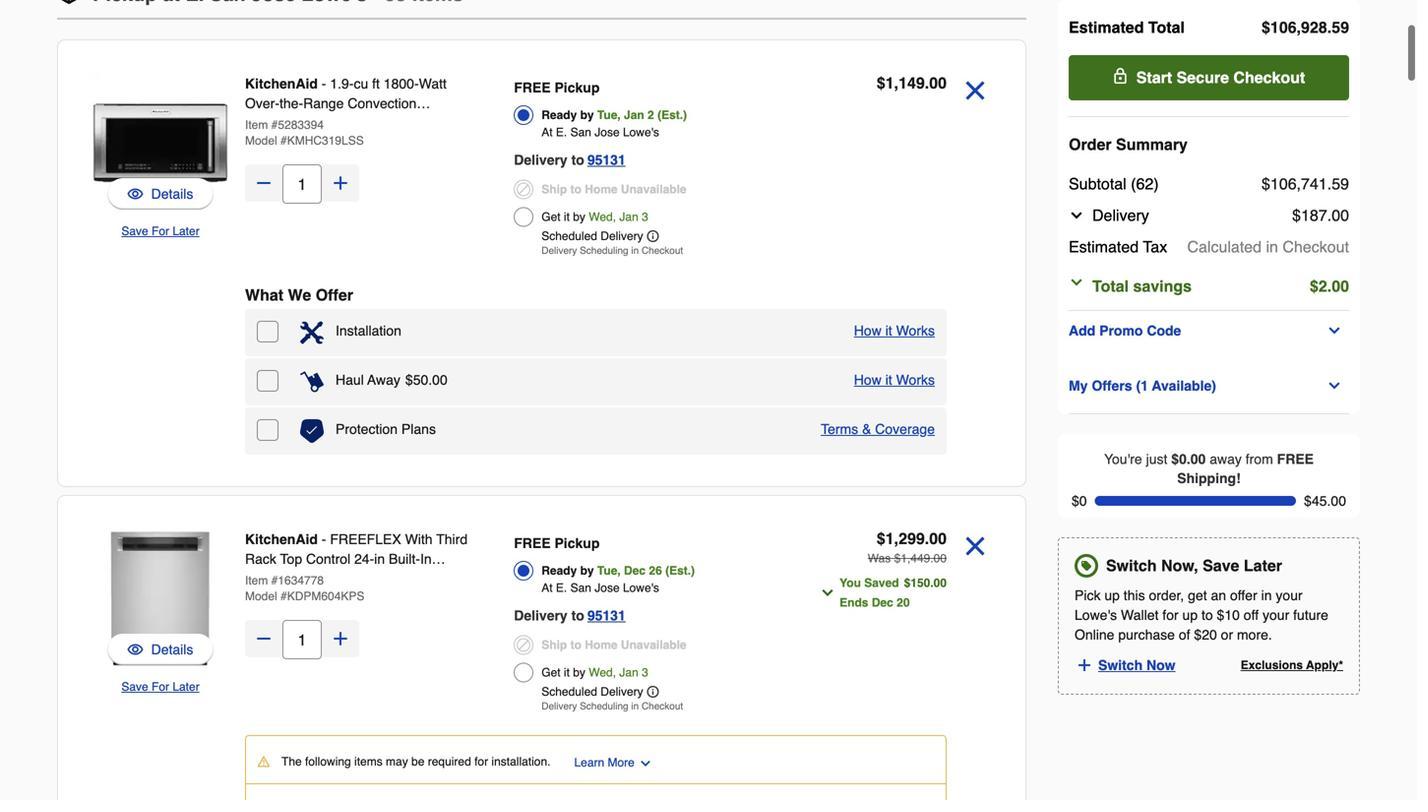 Task type: vqa. For each thing, say whether or not it's contained in the screenshot.
Delivery to 95131
yes



Task type: locate. For each thing, give the bounding box(es) containing it.
wed,
[[589, 214, 616, 228], [589, 670, 616, 684]]

.00 inside you saved $ 150 .00 ends dec 20
[[931, 580, 947, 594]]

your right "off"
[[1263, 608, 1290, 623]]

e. for ready by tue, jan 2 (est.)
[[556, 129, 567, 143]]

26
[[649, 568, 662, 582]]

scheduling
[[580, 249, 629, 260], [580, 705, 629, 716]]

0 vertical spatial jose
[[595, 129, 620, 143]]

1 e. from the top
[[556, 129, 567, 143]]

plus image down #kdpm604kps
[[331, 633, 350, 653]]

stepper number input field with increment and decrement buttons number field for #kdpm604kps
[[283, 624, 322, 664]]

95131 button
[[588, 152, 626, 176], [588, 608, 626, 632]]

2 get from the top
[[542, 670, 561, 684]]

by
[[580, 112, 594, 126], [573, 214, 586, 228], [580, 568, 594, 582], [573, 670, 586, 684]]

chevron down image down $ 2 .00
[[1327, 323, 1343, 339]]

san down ready by tue, jan 2 (est.)
[[571, 129, 592, 143]]

secure image
[[1113, 68, 1129, 84]]

calculated
[[1188, 238, 1262, 256]]

59 for $ 106,928 . 59
[[1332, 18, 1350, 36]]

model inside "item #1634778 model #kdpm604kps"
[[245, 594, 277, 607]]

1 vertical spatial save for later
[[121, 684, 200, 698]]

chevron down image
[[1069, 208, 1085, 223], [1069, 275, 1085, 290], [1327, 323, 1343, 339], [639, 761, 653, 775]]

1 . from the top
[[1328, 18, 1332, 36]]

1 vertical spatial minus image
[[254, 633, 274, 653]]

1 free pickup from the top
[[514, 84, 600, 99]]

estimated left tax on the right of the page
[[1069, 238, 1139, 256]]

e. for ready by tue, dec 26 (est.)
[[556, 585, 567, 599]]

1 vertical spatial scheduled delivery
[[542, 689, 643, 703]]

0 vertical spatial save
[[121, 228, 148, 242]]

dec inside you saved $ 150 .00 ends dec 20
[[872, 600, 894, 614]]

option group for item #1634778 model #kdpm604kps
[[514, 534, 787, 722]]

0 vertical spatial 59
[[1332, 18, 1350, 36]]

works for installation
[[896, 327, 935, 343]]

2 delivery to 95131 from the top
[[514, 612, 626, 628]]

at e. san jose lowe's for tue, dec 26
[[542, 585, 660, 599]]

$ 106,928 . 59
[[1262, 18, 1350, 36]]

tue, for tue, jan 2
[[598, 112, 621, 126]]

0 vertical spatial 95131
[[588, 156, 626, 172]]

106,928
[[1271, 18, 1328, 36]]

59 right 106,928
[[1332, 18, 1350, 36]]

1 plus image from the top
[[331, 177, 350, 197]]

2 estimated from the top
[[1069, 238, 1139, 256]]

0 vertical spatial how it works button
[[854, 325, 935, 345]]

1 vertical spatial total
[[1093, 277, 1129, 295]]

item inside "item #1634778 model #kdpm604kps"
[[245, 578, 268, 592]]

0 vertical spatial remove item image
[[959, 78, 992, 111]]

1 horizontal spatial chevron down image
[[1327, 378, 1343, 394]]

.00
[[925, 78, 947, 96], [1328, 206, 1350, 224], [1328, 277, 1350, 295], [429, 376, 448, 392], [925, 534, 947, 552], [931, 556, 947, 570], [931, 580, 947, 594]]

0 vertical spatial unavailable
[[621, 187, 687, 200]]

(62)
[[1131, 175, 1159, 193]]

1 vertical spatial san
[[571, 585, 592, 599]]

your
[[1276, 588, 1303, 604], [1263, 608, 1290, 623]]

off
[[1244, 608, 1259, 623]]

0 vertical spatial kitchenaid -
[[245, 80, 330, 95]]

1 for from the top
[[152, 228, 169, 242]]

dec
[[624, 568, 646, 582], [872, 600, 894, 614]]

for down freeflex with third rack top control 24-in built-in dishwasher third rack (stainless steel with printshield finish), 44-dba image
[[152, 684, 169, 698]]

1 vertical spatial stepper number input field with increment and decrement buttons number field
[[283, 624, 322, 664]]

item left #1634778
[[245, 578, 268, 592]]

$
[[1262, 18, 1271, 36], [877, 78, 886, 96], [1262, 175, 1271, 193], [1293, 206, 1302, 224], [1310, 277, 1319, 295], [406, 376, 413, 392], [1172, 451, 1179, 467], [877, 534, 886, 552], [894, 556, 901, 570], [904, 580, 911, 594]]

estimated up the secure image on the right of the page
[[1069, 18, 1144, 36]]

0 vertical spatial at
[[542, 129, 553, 143]]

0 vertical spatial works
[[896, 327, 935, 343]]

to down the ready by tue, dec 26 (est.) at the bottom of page
[[572, 612, 585, 628]]

1 vertical spatial dec
[[872, 600, 894, 614]]

0 vertical spatial get it by wed, jan 3
[[542, 214, 649, 228]]

home down the ready by tue, dec 26 (est.) at the bottom of page
[[585, 642, 618, 656]]

1 san from the top
[[571, 129, 592, 143]]

at down ready by tue, jan 2 (est.)
[[542, 129, 553, 143]]

model for #1634778
[[245, 594, 277, 607]]

1 vertical spatial get it by wed, jan 3
[[542, 670, 649, 684]]

1 horizontal spatial for
[[1163, 608, 1179, 623]]

exclusions apply*
[[1241, 659, 1344, 673]]

how it works for installation
[[854, 327, 935, 343]]

95131 down the ready by tue, dec 26 (est.) at the bottom of page
[[588, 612, 626, 628]]

2 option group from the top
[[514, 534, 787, 722]]

tue,
[[598, 112, 621, 126], [598, 568, 621, 582]]

95131 for tue, jan 2
[[588, 156, 626, 172]]

kitchenaid - up #1634778
[[245, 536, 330, 551]]

2 vertical spatial free
[[514, 539, 551, 555]]

0 vertical spatial 95131 button
[[588, 152, 626, 176]]

works for haul away
[[896, 376, 935, 392]]

assembly image
[[300, 325, 324, 349]]

wed, for tue, dec 26
[[589, 670, 616, 684]]

- up #5283394 at left top
[[322, 80, 326, 95]]

remove item image
[[959, 78, 992, 111], [959, 534, 992, 567]]

1 - from the top
[[322, 80, 326, 95]]

you
[[840, 580, 861, 594]]

1 vertical spatial 2
[[1319, 277, 1328, 295]]

1 vertical spatial at e. san jose lowe's
[[542, 585, 660, 599]]

106,741
[[1271, 175, 1328, 193]]

1 item from the top
[[245, 122, 268, 136]]

switch inside switch now button
[[1099, 658, 1143, 674]]

remove item image right 1,449
[[959, 534, 992, 567]]

1 at e. san jose lowe's from the top
[[542, 129, 660, 143]]

scheduled
[[542, 233, 598, 247], [542, 689, 598, 703]]

save down quickview image
[[121, 228, 148, 242]]

to up $20
[[1202, 608, 1214, 623]]

2 for from the top
[[152, 684, 169, 698]]

scheduling for tue, jan 2
[[580, 249, 629, 260]]

total down the estimated tax
[[1093, 277, 1129, 295]]

at e. san jose lowe's
[[542, 129, 660, 143], [542, 585, 660, 599]]

1 vertical spatial 3
[[642, 670, 649, 684]]

0 vertical spatial how
[[854, 327, 882, 343]]

1 pickup from the top
[[555, 84, 600, 99]]

1 horizontal spatial up
[[1183, 608, 1198, 623]]

2 jose from the top
[[595, 585, 620, 599]]

2 home from the top
[[585, 642, 618, 656]]

$0
[[1072, 493, 1087, 509]]

free pickup up the ready by tue, dec 26 (est.) at the bottom of page
[[514, 539, 600, 555]]

95131 button down ready by tue, jan 2 (est.)
[[588, 152, 626, 176]]

1 vertical spatial scheduling
[[580, 705, 629, 716]]

later for ready by tue, jan 2 (est.)
[[173, 228, 200, 242]]

unavailable down 26
[[621, 642, 687, 656]]

model inside item #5283394 model #kmhc319lss
[[245, 138, 277, 152]]

1 minus image from the top
[[254, 177, 274, 197]]

0 vertical spatial pickup
[[555, 84, 600, 99]]

at e. san jose lowe's down the ready by tue, dec 26 (est.) at the bottom of page
[[542, 585, 660, 599]]

0 horizontal spatial 2
[[648, 112, 654, 126]]

model down #1634778
[[245, 594, 277, 607]]

dec down saved
[[872, 600, 894, 614]]

50
[[413, 376, 429, 392]]

- up #1634778
[[322, 536, 326, 551]]

$ 1,299 .00 was $ 1,449 .00
[[868, 534, 947, 570]]

1 save for later button from the top
[[121, 225, 200, 245]]

how
[[854, 327, 882, 343], [854, 376, 882, 392]]

to
[[572, 156, 585, 172], [571, 187, 582, 200], [1202, 608, 1214, 623], [572, 612, 585, 628], [571, 642, 582, 656]]

0 vertical spatial ship to home unavailable
[[542, 187, 687, 200]]

0 vertical spatial for
[[152, 228, 169, 242]]

2 vertical spatial lowe's
[[1075, 608, 1118, 623]]

how it works button
[[854, 325, 935, 345], [854, 374, 935, 394]]

later down freeflex with third rack top control 24-in built-in dishwasher third rack (stainless steel with printshield finish), 44-dba image
[[173, 684, 200, 698]]

0 vertical spatial scheduled
[[542, 233, 598, 247]]

home down ready by tue, jan 2 (est.)
[[585, 187, 618, 200]]

2 3 from the top
[[642, 670, 649, 684]]

1 kitchenaid - from the top
[[245, 80, 330, 95]]

1 vertical spatial free pickup
[[514, 539, 600, 555]]

more.
[[1237, 627, 1273, 643]]

pickup up ready by tue, jan 2 (est.)
[[555, 84, 600, 99]]

save down quickview icon
[[121, 684, 148, 698]]

2 ready from the top
[[542, 568, 577, 582]]

0 vertical spatial stepper number input field with increment and decrement buttons number field
[[283, 168, 322, 208]]

2 works from the top
[[896, 376, 935, 392]]

3 for dec
[[642, 670, 649, 684]]

of
[[1179, 627, 1191, 643]]

. for 106,741
[[1328, 175, 1332, 193]]

haul away $ 50 .00
[[336, 376, 448, 392]]

3 for jan
[[642, 214, 649, 228]]

san down the ready by tue, dec 26 (est.) at the bottom of page
[[571, 585, 592, 599]]

unavailable for 2
[[621, 187, 687, 200]]

how for installation
[[854, 327, 882, 343]]

ship to home unavailable down ready by tue, jan 2 (est.)
[[542, 187, 687, 200]]

2 minus image from the top
[[254, 633, 274, 653]]

info image for 26
[[647, 690, 659, 702]]

to right block image
[[571, 642, 582, 656]]

at e. san jose lowe's down ready by tue, jan 2 (est.)
[[542, 129, 660, 143]]

0 vertical spatial wed,
[[589, 214, 616, 228]]

checkout inside button
[[1234, 68, 1306, 87]]

save for later down quickview icon
[[121, 684, 200, 698]]

0 vertical spatial plus image
[[331, 177, 350, 197]]

1 ship to home unavailable from the top
[[542, 187, 687, 200]]

2 pickup from the top
[[555, 539, 600, 555]]

freeflex with third rack top control 24-in built-in dishwasher third rack (stainless steel with printshield finish), 44-dba image
[[90, 532, 231, 673]]

for inside 'pick up this order, get an offer in your lowe's wallet for up to $10 off your future online purchase of $20 or more.'
[[1163, 608, 1179, 623]]

e. down ready by tue, jan 2 (est.)
[[556, 129, 567, 143]]

1 vertical spatial switch
[[1099, 658, 1143, 674]]

2 at e. san jose lowe's from the top
[[542, 585, 660, 599]]

save for ready by tue, jan 2 (est.)
[[121, 228, 148, 242]]

scheduled for tue, dec 26
[[542, 689, 598, 703]]

2 save for later from the top
[[121, 684, 200, 698]]

1 how from the top
[[854, 327, 882, 343]]

remove item image for ready by tue, jan 2 (est.)
[[959, 78, 992, 111]]

jose down ready by tue, jan 2 (est.)
[[595, 129, 620, 143]]

Stepper number input field with increment and decrement buttons number field
[[283, 168, 322, 208], [283, 624, 322, 664]]

1 vertical spatial delivery to 95131
[[514, 612, 626, 628]]

ship to home unavailable for dec
[[542, 642, 687, 656]]

ship to home unavailable down the ready by tue, dec 26 (est.) at the bottom of page
[[542, 642, 687, 656]]

2 vertical spatial later
[[173, 684, 200, 698]]

0 vertical spatial get
[[542, 214, 561, 228]]

0 vertical spatial details
[[151, 190, 193, 206]]

1 model from the top
[[245, 138, 277, 152]]

jan
[[624, 112, 645, 126], [620, 214, 639, 228], [620, 670, 639, 684]]

save for later button down quickview image
[[121, 225, 200, 245]]

san for tue, jan 2
[[571, 129, 592, 143]]

1 unavailable from the top
[[621, 187, 687, 200]]

1 kitchenaid from the top
[[245, 80, 318, 95]]

0 vertical spatial kitchenaid
[[245, 80, 318, 95]]

2 info image from the top
[[647, 690, 659, 702]]

2 - from the top
[[322, 536, 326, 551]]

scheduling for tue, dec 26
[[580, 705, 629, 716]]

chevron down image
[[1327, 378, 1343, 394], [820, 589, 836, 605]]

for right required at the left bottom of page
[[475, 759, 488, 773]]

59
[[1332, 18, 1350, 36], [1332, 175, 1350, 193]]

quickview image
[[128, 188, 143, 208]]

free pickup up ready by tue, jan 2 (est.)
[[514, 84, 600, 99]]

item left #5283394 at left top
[[245, 122, 268, 136]]

stepper number input field with increment and decrement buttons number field down #kmhc319lss
[[283, 168, 322, 208]]

delivery to 95131 up block image
[[514, 612, 626, 628]]

1 vertical spatial ready
[[542, 568, 577, 582]]

tue, for tue, dec 26
[[598, 568, 621, 582]]

2 ship from the top
[[542, 642, 567, 656]]

1 horizontal spatial 2
[[1319, 277, 1328, 295]]

1 works from the top
[[896, 327, 935, 343]]

2 kitchenaid from the top
[[245, 536, 318, 551]]

1 3 from the top
[[642, 214, 649, 228]]

installation
[[336, 327, 402, 343]]

minus image
[[254, 177, 274, 197], [254, 633, 274, 653]]

at
[[542, 129, 553, 143], [542, 585, 553, 599]]

(est.) for ready by tue, dec 26 (est.)
[[666, 568, 695, 582]]

2 scheduled delivery from the top
[[542, 689, 643, 703]]

switch
[[1107, 557, 1157, 575], [1099, 658, 1143, 674]]

total up start
[[1149, 18, 1185, 36]]

e. down the ready by tue, dec 26 (est.) at the bottom of page
[[556, 585, 567, 599]]

2 how it works from the top
[[854, 376, 935, 392]]

1 estimated from the top
[[1069, 18, 1144, 36]]

chevron down image right more
[[639, 761, 653, 775]]

1 95131 from the top
[[588, 156, 626, 172]]

plus image
[[331, 177, 350, 197], [331, 633, 350, 653]]

1 vertical spatial 95131 button
[[588, 608, 626, 632]]

0 vertical spatial your
[[1276, 588, 1303, 604]]

2 how from the top
[[854, 376, 882, 392]]

2 san from the top
[[571, 585, 592, 599]]

1 get from the top
[[542, 214, 561, 228]]

how it works button for haul away
[[854, 374, 935, 394]]

2 at from the top
[[542, 585, 553, 599]]

0 vertical spatial home
[[585, 187, 618, 200]]

be
[[412, 759, 425, 773]]

1 scheduling from the top
[[580, 249, 629, 260]]

plus image down #kmhc319lss
[[331, 177, 350, 197]]

save for later
[[121, 228, 200, 242], [121, 684, 200, 698]]

how for haul away
[[854, 376, 882, 392]]

1 vertical spatial jan
[[620, 214, 639, 228]]

jose down the ready by tue, dec 26 (est.) at the bottom of page
[[595, 585, 620, 599]]

wallet
[[1121, 608, 1159, 623]]

1 vertical spatial tue,
[[598, 568, 621, 582]]

what
[[245, 290, 284, 308]]

0 vertical spatial delivery scheduling in checkout
[[542, 249, 683, 260]]

1 ready from the top
[[542, 112, 577, 126]]

2 stepper number input field with increment and decrement buttons number field from the top
[[283, 624, 322, 664]]

1 stepper number input field with increment and decrement buttons number field from the top
[[283, 168, 322, 208]]

save up an
[[1203, 557, 1240, 575]]

1 vertical spatial lowe's
[[623, 585, 660, 599]]

free up ready by tue, jan 2 (est.)
[[514, 84, 551, 99]]

1 remove item image from the top
[[959, 78, 992, 111]]

unavailable for 26
[[621, 642, 687, 656]]

switch up the this
[[1107, 557, 1157, 575]]

1 vertical spatial how it works
[[854, 376, 935, 392]]

later up offer
[[1244, 557, 1283, 575]]

delivery scheduling in checkout
[[542, 249, 683, 260], [542, 705, 683, 716]]

0 vertical spatial at e. san jose lowe's
[[542, 129, 660, 143]]

2 save for later button from the top
[[121, 681, 200, 701]]

switch now
[[1099, 658, 1176, 674]]

ship right block icon
[[542, 187, 567, 200]]

ship right block image
[[542, 642, 567, 656]]

haul away filled image
[[300, 374, 324, 398]]

2 e. from the top
[[556, 585, 567, 599]]

1 at from the top
[[542, 129, 553, 143]]

home for tue, jan 2
[[585, 187, 618, 200]]

0 vertical spatial free
[[514, 84, 551, 99]]

how it works for haul away
[[854, 376, 935, 392]]

1 vertical spatial how
[[854, 376, 882, 392]]

lowe's down 26
[[623, 585, 660, 599]]

95131 down ready by tue, jan 2 (est.)
[[588, 156, 626, 172]]

get it by wed, jan 3 for tue, jan 2
[[542, 214, 649, 228]]

1 vertical spatial (est.)
[[666, 568, 695, 582]]

free pickup
[[514, 84, 600, 99], [514, 539, 600, 555]]

1 vertical spatial how it works button
[[854, 374, 935, 394]]

0 vertical spatial dec
[[624, 568, 646, 582]]

for down order,
[[1163, 608, 1179, 623]]

1 how it works from the top
[[854, 327, 935, 343]]

1 save for later from the top
[[121, 228, 200, 242]]

item inside item #5283394 model #kmhc319lss
[[245, 122, 268, 136]]

kitchenaid up #5283394 at left top
[[245, 80, 318, 95]]

get for ready by tue, dec 26 (est.)
[[542, 670, 561, 684]]

1 info image from the top
[[647, 234, 659, 246]]

save for later button down quickview icon
[[121, 681, 200, 701]]

lowe's
[[623, 129, 660, 143], [623, 585, 660, 599], [1075, 608, 1118, 623]]

switch for switch now, save later
[[1107, 557, 1157, 575]]

95131 button down the ready by tue, dec 26 (est.) at the bottom of page
[[588, 608, 626, 632]]

pickup up the ready by tue, dec 26 (est.) at the bottom of page
[[555, 539, 600, 555]]

for
[[1163, 608, 1179, 623], [475, 759, 488, 773]]

kitchenaid - up #5283394 at left top
[[245, 80, 330, 95]]

stepper number input field with increment and decrement buttons number field for #kmhc319lss
[[283, 168, 322, 208]]

free for ready by tue, jan 2 (est.)
[[514, 84, 551, 99]]

2 unavailable from the top
[[621, 642, 687, 656]]

up
[[1105, 588, 1120, 604], [1183, 608, 1198, 623]]

details
[[151, 190, 193, 206], [151, 646, 193, 662]]

for down the 1.9-cu ft 1800-watt over-the-range convection microwave with sensor cooking (stainless steel with printshield finish) image
[[152, 228, 169, 242]]

dec left 26
[[624, 568, 646, 582]]

you're just $ 0.00
[[1105, 451, 1206, 467]]

1 vertical spatial free
[[1278, 451, 1314, 467]]

2 scheduling from the top
[[580, 705, 629, 716]]

minus image down item #5283394 model #kmhc319lss
[[254, 177, 274, 197]]

unavailable down ready by tue, jan 2 (est.)
[[621, 187, 687, 200]]

block image
[[514, 639, 534, 659]]

0 vertical spatial how it works
[[854, 327, 935, 343]]

1 95131 button from the top
[[588, 152, 626, 176]]

1 delivery scheduling in checkout from the top
[[542, 249, 683, 260]]

2
[[648, 112, 654, 126], [1319, 277, 1328, 295]]

later for ready by tue, dec 26 (est.)
[[173, 684, 200, 698]]

$ inside you saved $ 150 .00 ends dec 20
[[904, 580, 911, 594]]

shipping!
[[1178, 471, 1241, 486]]

1 delivery to 95131 from the top
[[514, 156, 626, 172]]

info image for 2
[[647, 234, 659, 246]]

up left the this
[[1105, 588, 1120, 604]]

lowe's down ready by tue, jan 2 (est.)
[[623, 129, 660, 143]]

start secure checkout
[[1137, 68, 1306, 87]]

your up the future
[[1276, 588, 1303, 604]]

kitchenaid up #1634778
[[245, 536, 318, 551]]

free pickup for ready by tue, jan 2 (est.)
[[514, 84, 600, 99]]

2 free pickup from the top
[[514, 539, 600, 555]]

protection
[[336, 425, 398, 441]]

0 vertical spatial (est.)
[[658, 112, 687, 126]]

plus image
[[1076, 657, 1094, 675]]

exclusions
[[1241, 659, 1304, 673]]

switch for switch now
[[1099, 658, 1143, 674]]

1 wed, from the top
[[589, 214, 616, 228]]

1 vertical spatial remove item image
[[959, 534, 992, 567]]

2 plus image from the top
[[331, 633, 350, 653]]

0 vertical spatial scheduling
[[580, 249, 629, 260]]

1 vertical spatial item
[[245, 578, 268, 592]]

0 vertical spatial later
[[173, 228, 200, 242]]

2 tue, from the top
[[598, 568, 621, 582]]

1 vertical spatial unavailable
[[621, 642, 687, 656]]

1 vertical spatial model
[[245, 594, 277, 607]]

later down the 1.9-cu ft 1800-watt over-the-range convection microwave with sensor cooking (stainless steel with printshield finish) image
[[173, 228, 200, 242]]

0 vertical spatial save for later
[[121, 228, 200, 242]]

2 59 from the top
[[1332, 175, 1350, 193]]

jan for dec
[[620, 670, 639, 684]]

1 vertical spatial chevron down image
[[820, 589, 836, 605]]

san
[[571, 129, 592, 143], [571, 585, 592, 599]]

2 vertical spatial jan
[[620, 670, 639, 684]]

2 get it by wed, jan 3 from the top
[[542, 670, 649, 684]]

unavailable
[[621, 187, 687, 200], [621, 642, 687, 656]]

0 vertical spatial tue,
[[598, 112, 621, 126]]

you're
[[1105, 451, 1143, 467]]

2 item from the top
[[245, 578, 268, 592]]

details right quickview icon
[[151, 646, 193, 662]]

delivery to 95131 up block icon
[[514, 156, 626, 172]]

2 95131 from the top
[[588, 612, 626, 628]]

0 vertical spatial san
[[571, 129, 592, 143]]

block image
[[514, 184, 534, 203]]

1 home from the top
[[585, 187, 618, 200]]

0 vertical spatial ship
[[542, 187, 567, 200]]

95131
[[588, 156, 626, 172], [588, 612, 626, 628]]

1 vertical spatial delivery scheduling in checkout
[[542, 705, 683, 716]]

0 vertical spatial save for later button
[[121, 225, 200, 245]]

chevron down image down subtotal
[[1069, 208, 1085, 223]]

details right quickview image
[[151, 190, 193, 206]]

1 scheduled from the top
[[542, 233, 598, 247]]

2 ship to home unavailable from the top
[[542, 642, 687, 656]]

free up the ready by tue, dec 26 (est.) at the bottom of page
[[514, 539, 551, 555]]

info image
[[647, 234, 659, 246], [647, 690, 659, 702]]

2 wed, from the top
[[589, 670, 616, 684]]

at down the ready by tue, dec 26 (est.) at the bottom of page
[[542, 585, 553, 599]]

2 how it works button from the top
[[854, 374, 935, 394]]

jan for jan
[[620, 214, 639, 228]]

1 vertical spatial 59
[[1332, 175, 1350, 193]]

free
[[514, 84, 551, 99], [1278, 451, 1314, 467], [514, 539, 551, 555]]

remove item image right $ 1,149 .00
[[959, 78, 992, 111]]

1 59 from the top
[[1332, 18, 1350, 36]]

stepper number input field with increment and decrement buttons number field down #kdpm604kps
[[283, 624, 322, 664]]

to right block icon
[[571, 187, 582, 200]]

2 details from the top
[[151, 646, 193, 662]]

online
[[1075, 627, 1115, 643]]

0 vertical spatial info image
[[647, 234, 659, 246]]

free right the from
[[1278, 451, 1314, 467]]

#kdpm604kps
[[281, 594, 365, 607]]

0 vertical spatial e.
[[556, 129, 567, 143]]

1 vertical spatial later
[[1244, 557, 1283, 575]]

later
[[173, 228, 200, 242], [1244, 557, 1283, 575], [173, 684, 200, 698]]

it
[[564, 214, 570, 228], [886, 327, 893, 343], [886, 376, 893, 392], [564, 670, 570, 684]]

pick up this order, get an offer in your lowe's wallet for up to $10 off your future online purchase of $20 or more.
[[1075, 588, 1329, 643]]

1 get it by wed, jan 3 from the top
[[542, 214, 649, 228]]

jose for tue, jan 2
[[595, 129, 620, 143]]

2 . from the top
[[1328, 175, 1332, 193]]

0 horizontal spatial for
[[475, 759, 488, 773]]

ship to home unavailable for jan
[[542, 187, 687, 200]]

up up of on the right bottom of the page
[[1183, 608, 1198, 623]]

minus image down "item #1634778 model #kdpm604kps"
[[254, 633, 274, 653]]

home
[[585, 187, 618, 200], [585, 642, 618, 656]]

1 vertical spatial works
[[896, 376, 935, 392]]

2 model from the top
[[245, 594, 277, 607]]

0 vertical spatial scheduled delivery
[[542, 233, 643, 247]]

2 95131 button from the top
[[588, 608, 626, 632]]

.
[[1328, 18, 1332, 36], [1328, 175, 1332, 193]]

pickup for tue, dec 26
[[555, 539, 600, 555]]

save for later down quickview image
[[121, 228, 200, 242]]

1 vertical spatial .
[[1328, 175, 1332, 193]]

lowe's for jan
[[623, 129, 660, 143]]

1 vertical spatial e.
[[556, 585, 567, 599]]

1 jose from the top
[[595, 129, 620, 143]]

1 vertical spatial estimated
[[1069, 238, 1139, 256]]

total savings
[[1093, 277, 1192, 295]]

get
[[542, 214, 561, 228], [542, 670, 561, 684]]

- for item #5283394
[[322, 80, 326, 95]]

20
[[897, 600, 910, 614]]

model down #5283394 at left top
[[245, 138, 277, 152]]

2 scheduled from the top
[[542, 689, 598, 703]]

item #1634778 model #kdpm604kps
[[245, 578, 365, 607]]

1 tue, from the top
[[598, 112, 621, 126]]

1 vertical spatial -
[[322, 536, 326, 551]]

1 scheduled delivery from the top
[[542, 233, 643, 247]]

1 vertical spatial kitchenaid -
[[245, 536, 330, 551]]

option group
[[514, 78, 787, 266], [514, 534, 787, 722]]

1 vertical spatial plus image
[[331, 633, 350, 653]]

2 delivery scheduling in checkout from the top
[[542, 705, 683, 716]]

1 vertical spatial jose
[[595, 585, 620, 599]]

code
[[1147, 323, 1182, 339]]

0 vertical spatial model
[[245, 138, 277, 152]]

total
[[1149, 18, 1185, 36], [1093, 277, 1129, 295]]

2 remove item image from the top
[[959, 534, 992, 567]]

1,149
[[886, 78, 925, 96]]

lowe's inside 'pick up this order, get an offer in your lowe's wallet for up to $10 off your future online purchase of $20 or more.'
[[1075, 608, 1118, 623]]

save
[[121, 228, 148, 242], [1203, 557, 1240, 575], [121, 684, 148, 698]]

lowe's up online
[[1075, 608, 1118, 623]]

2 kitchenaid - from the top
[[245, 536, 330, 551]]

minus image for #kdpm604kps
[[254, 633, 274, 653]]

kitchenaid - for #1634778
[[245, 536, 330, 551]]

1 vertical spatial ship
[[542, 642, 567, 656]]

59 up $ 187 .00
[[1332, 175, 1350, 193]]

0 horizontal spatial chevron down image
[[820, 589, 836, 605]]

jose
[[595, 129, 620, 143], [595, 585, 620, 599]]

switch right plus image
[[1099, 658, 1143, 674]]

1 option group from the top
[[514, 78, 787, 266]]

0 vertical spatial delivery to 95131
[[514, 156, 626, 172]]

scheduled delivery
[[542, 233, 643, 247], [542, 689, 643, 703]]

1 details from the top
[[151, 190, 193, 206]]

1 ship from the top
[[542, 187, 567, 200]]

1 how it works button from the top
[[854, 325, 935, 345]]



Task type: describe. For each thing, give the bounding box(es) containing it.
save for later for item #5283394 model #kmhc319lss
[[121, 228, 200, 242]]

remove item image for ready by tue, dec 26 (est.)
[[959, 534, 992, 567]]

get for ready by tue, jan 2 (est.)
[[542, 214, 561, 228]]

option group for item #5283394 model #kmhc319lss
[[514, 78, 787, 266]]

plus image for #kdpm604kps
[[331, 633, 350, 653]]

details for item #1634778 model #kdpm604kps
[[151, 646, 193, 662]]

1 vertical spatial for
[[475, 759, 488, 773]]

1.9-cu ft 1800-watt over-the-range convection microwave with sensor cooking (stainless steel with printshield finish) image
[[90, 76, 231, 218]]

save for ready by tue, dec 26 (est.)
[[121, 684, 148, 698]]

1,449
[[901, 556, 931, 570]]

estimated for estimated total
[[1069, 18, 1144, 36]]

more
[[608, 760, 635, 774]]

$10
[[1217, 608, 1240, 623]]

subtotal
[[1069, 175, 1127, 193]]

chevron down image inside add promo code link
[[1327, 323, 1343, 339]]

learn
[[574, 760, 605, 774]]

free for ready by tue, dec 26 (est.)
[[514, 539, 551, 555]]

get it by wed, jan 3 for tue, dec 26
[[542, 670, 649, 684]]

now,
[[1162, 557, 1199, 575]]

required
[[428, 759, 471, 773]]

protection plan filled image
[[300, 423, 324, 447]]

delivery scheduling in checkout for jan
[[542, 249, 683, 260]]

order,
[[1149, 588, 1185, 604]]

ready for ready by tue, dec 26 (est.)
[[542, 568, 577, 582]]

what we offer
[[245, 290, 353, 308]]

ship for ready by tue, jan 2 (est.)
[[542, 187, 567, 200]]

1,299
[[886, 534, 925, 552]]

free shipping!
[[1178, 451, 1314, 486]]

chevron down image up the add
[[1069, 275, 1085, 290]]

0 vertical spatial up
[[1105, 588, 1120, 604]]

150
[[911, 580, 931, 594]]

1 horizontal spatial total
[[1149, 18, 1185, 36]]

at for ready by tue, dec 26 (est.)
[[542, 585, 553, 599]]

$ 2 .00
[[1310, 277, 1350, 295]]

start secure checkout button
[[1069, 55, 1350, 100]]

add
[[1069, 323, 1096, 339]]

pickup image
[[57, 0, 81, 8]]

items
[[354, 759, 383, 773]]

scheduled delivery for tue, jan 2
[[542, 233, 643, 247]]

to inside 'pick up this order, get an offer in your lowe's wallet for up to $10 off your future online purchase of $20 or more.'
[[1202, 608, 1214, 623]]

ready for ready by tue, jan 2 (est.)
[[542, 112, 577, 126]]

warning image
[[258, 760, 270, 772]]

get
[[1188, 588, 1208, 604]]

or
[[1221, 627, 1234, 643]]

59 for $ 106,741 . 59
[[1332, 175, 1350, 193]]

item for item #1634778 model #kdpm604kps
[[245, 578, 268, 592]]

away from
[[1210, 451, 1274, 467]]

plus image for #kmhc319lss
[[331, 177, 350, 197]]

#kmhc319lss
[[281, 138, 364, 152]]

for for model #kmhc319lss
[[152, 228, 169, 242]]

scheduled delivery for tue, dec 26
[[542, 689, 643, 703]]

save for later button for model #kmhc319lss
[[121, 225, 200, 245]]

ship for ready by tue, dec 26 (est.)
[[542, 642, 567, 656]]

estimated tax
[[1069, 238, 1168, 256]]

switch now button
[[1075, 653, 1193, 678]]

add promo code link
[[1069, 319, 1350, 343]]

ready by tue, jan 2 (est.)
[[542, 112, 687, 126]]

for for model #kdpm604kps
[[152, 684, 169, 698]]

promo
[[1100, 323, 1143, 339]]

delivery to 95131 for tue, jan 2
[[514, 156, 626, 172]]

secure
[[1177, 68, 1230, 87]]

model for #5283394
[[245, 138, 277, 152]]

item #5283394 model #kmhc319lss
[[245, 122, 364, 152]]

at e. san jose lowe's for tue, jan 2
[[542, 129, 660, 143]]

1 vertical spatial save
[[1203, 557, 1240, 575]]

item for item #5283394 model #kmhc319lss
[[245, 122, 268, 136]]

$ 106,741 . 59
[[1262, 175, 1350, 193]]

95131 button for tue, jan 2
[[588, 152, 626, 176]]

ends
[[840, 600, 869, 614]]

95131 for tue, dec 26
[[588, 612, 626, 628]]

lowe's for dec
[[623, 585, 660, 599]]

may
[[386, 759, 408, 773]]

to down ready by tue, jan 2 (est.)
[[572, 156, 585, 172]]

following
[[305, 759, 351, 773]]

saved
[[865, 580, 899, 594]]

kitchenaid - for #5283394
[[245, 80, 330, 95]]

minus image for #kmhc319lss
[[254, 177, 274, 197]]

calculated in checkout
[[1188, 238, 1350, 256]]

(1
[[1137, 378, 1149, 394]]

187
[[1302, 206, 1328, 224]]

free pickup for ready by tue, dec 26 (est.)
[[514, 539, 600, 555]]

protection plans
[[336, 425, 436, 441]]

apply*
[[1307, 659, 1344, 673]]

#5283394
[[271, 122, 324, 136]]

$ 1,149 .00
[[877, 78, 947, 96]]

jose for tue, dec 26
[[595, 585, 620, 599]]

0 vertical spatial jan
[[624, 112, 645, 126]]

pick
[[1075, 588, 1101, 604]]

switch now, save later
[[1107, 557, 1283, 575]]

tag filled image
[[1078, 557, 1096, 575]]

save for later button for model #kdpm604kps
[[121, 681, 200, 701]]

. for 106,928
[[1328, 18, 1332, 36]]

start
[[1137, 68, 1173, 87]]

offer
[[316, 290, 353, 308]]

kitchenaid for #5283394
[[245, 80, 318, 95]]

save for later for item #1634778 model #kdpm604kps
[[121, 684, 200, 698]]

summary
[[1116, 135, 1188, 154]]

pickup for tue, jan 2
[[555, 84, 600, 99]]

free inside free shipping!
[[1278, 451, 1314, 467]]

the following items may be required for installation.
[[282, 759, 551, 773]]

#1634778
[[271, 578, 324, 592]]

my offers (1 available)
[[1069, 378, 1217, 394]]

at for ready by tue, jan 2 (est.)
[[542, 129, 553, 143]]

coverage
[[875, 425, 935, 441]]

0 horizontal spatial total
[[1093, 277, 1129, 295]]

1 vertical spatial your
[[1263, 608, 1290, 623]]

my offers (1 available) link
[[1069, 374, 1350, 398]]

my
[[1069, 378, 1088, 394]]

$45.00
[[1305, 493, 1347, 509]]

an
[[1211, 588, 1227, 604]]

tax
[[1143, 238, 1168, 256]]

haul
[[336, 376, 364, 392]]

future
[[1294, 608, 1329, 623]]

&
[[862, 425, 872, 441]]

estimated total
[[1069, 18, 1185, 36]]

1 vertical spatial up
[[1183, 608, 1198, 623]]

away
[[1210, 451, 1242, 467]]

away
[[368, 376, 401, 392]]

$20
[[1195, 627, 1218, 643]]

scheduled for tue, jan 2
[[542, 233, 598, 247]]

you saved $ 150 .00 ends dec 20
[[840, 580, 947, 614]]

we
[[288, 290, 311, 308]]

kitchenaid for #1634778
[[245, 536, 318, 551]]

available)
[[1152, 378, 1217, 394]]

learn more
[[574, 760, 635, 774]]

terms & coverage
[[821, 425, 935, 441]]

delivery to 95131 for tue, dec 26
[[514, 612, 626, 628]]

how it works button for installation
[[854, 325, 935, 345]]

terms & coverage button
[[821, 423, 935, 443]]

plans
[[402, 425, 436, 441]]

add promo code
[[1069, 323, 1182, 339]]

terms
[[821, 425, 859, 441]]

details for item #5283394 model #kmhc319lss
[[151, 190, 193, 206]]

in inside 'pick up this order, get an offer in your lowe's wallet for up to $10 off your future online purchase of $20 or more.'
[[1262, 588, 1272, 604]]

95131 button for tue, dec 26
[[588, 608, 626, 632]]

delivery scheduling in checkout for dec
[[542, 705, 683, 716]]

was
[[868, 556, 891, 570]]

order summary
[[1069, 135, 1188, 154]]

order
[[1069, 135, 1112, 154]]

2 inside option group
[[648, 112, 654, 126]]

chevron down image inside my offers (1 available) link
[[1327, 378, 1343, 394]]

- for item #1634778
[[322, 536, 326, 551]]

home for tue, dec 26
[[585, 642, 618, 656]]

just
[[1147, 451, 1168, 467]]

$ 187 .00
[[1293, 206, 1350, 224]]

san for tue, dec 26
[[571, 585, 592, 599]]

estimated for estimated tax
[[1069, 238, 1139, 256]]

wed, for tue, jan 2
[[589, 214, 616, 228]]

quickview image
[[128, 644, 143, 664]]

offers
[[1092, 378, 1133, 394]]

the
[[282, 759, 302, 773]]



